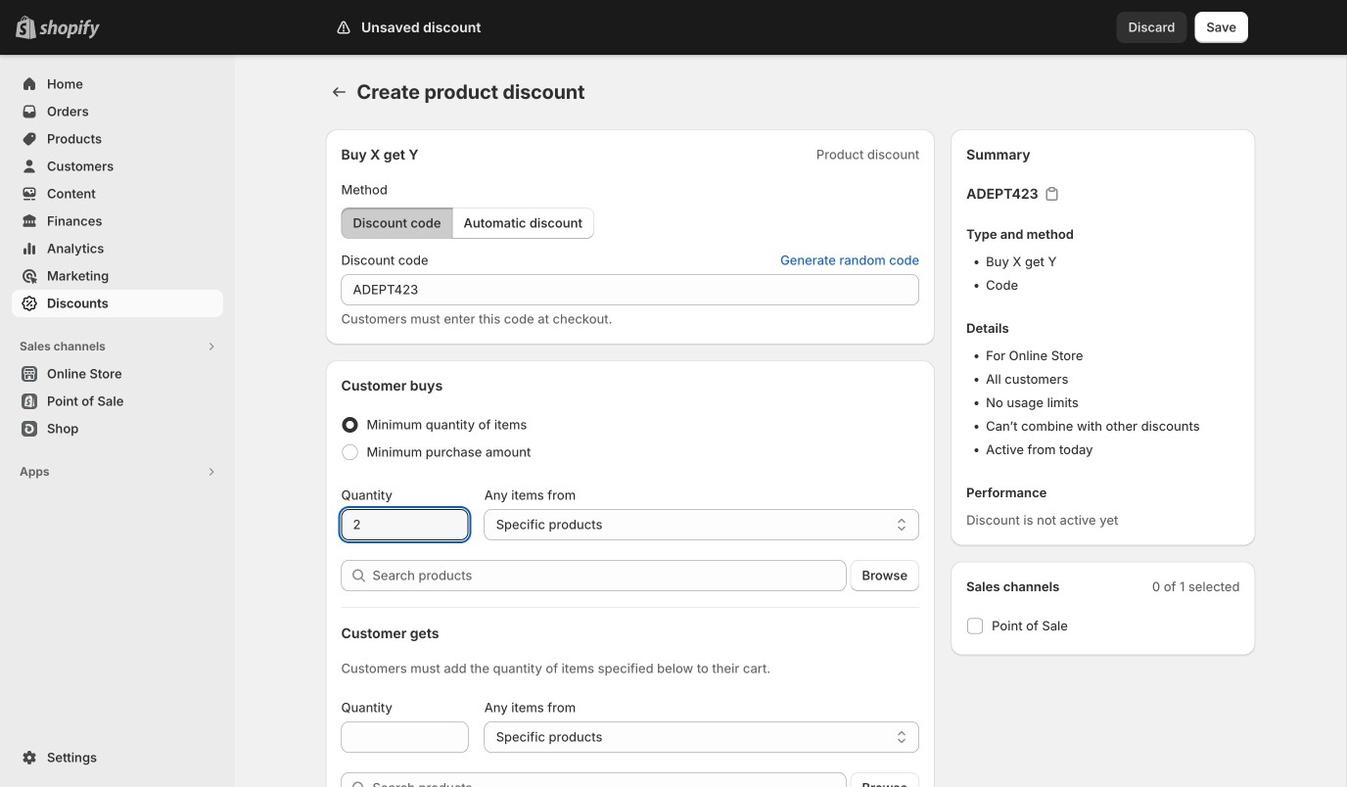 Task type: vqa. For each thing, say whether or not it's contained in the screenshot.
posts
no



Task type: describe. For each thing, give the bounding box(es) containing it.
1 search products text field from the top
[[373, 560, 847, 592]]



Task type: locate. For each thing, give the bounding box(es) containing it.
shopify image
[[39, 19, 100, 39]]

None text field
[[341, 509, 469, 541]]

2 search products text field from the top
[[373, 773, 847, 787]]

0 vertical spatial search products text field
[[373, 560, 847, 592]]

None text field
[[341, 274, 920, 306], [341, 722, 469, 753], [341, 274, 920, 306], [341, 722, 469, 753]]

Search products text field
[[373, 560, 847, 592], [373, 773, 847, 787]]

1 vertical spatial search products text field
[[373, 773, 847, 787]]



